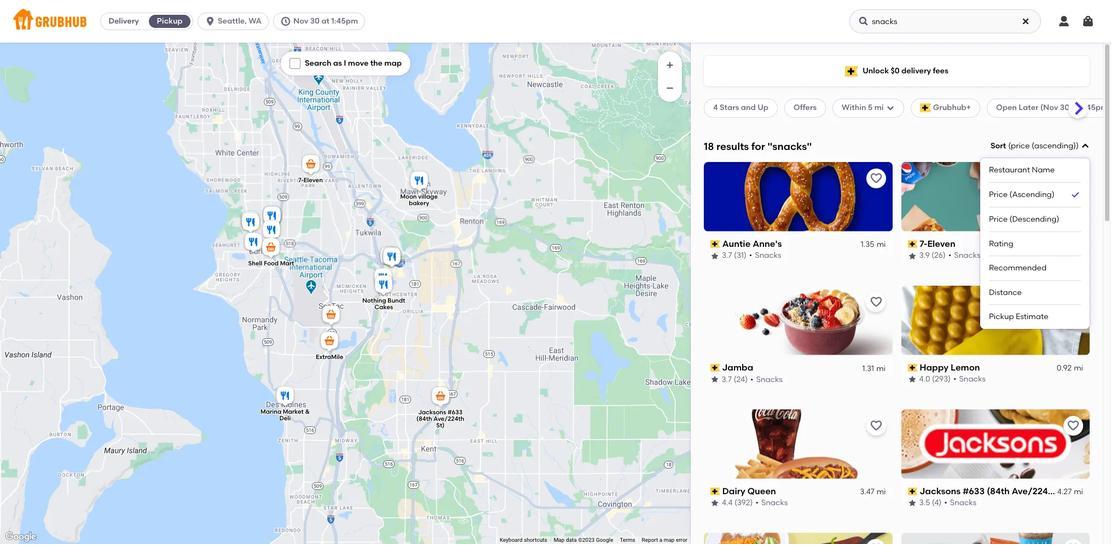 Task type: vqa. For each thing, say whether or not it's contained in the screenshot.


Task type: describe. For each thing, give the bounding box(es) containing it.
name
[[1033, 166, 1056, 175]]

eleven inside map region
[[304, 177, 323, 184]]

3.9 (26)
[[920, 251, 946, 260]]

4 stars and up
[[714, 103, 769, 112]]

check icon image
[[1071, 189, 1082, 200]]

keyboard
[[500, 537, 523, 543]]

subscription pass image for 7-eleven
[[908, 240, 918, 248]]

save this restaurant button for (24)
[[867, 292, 887, 312]]

1 vertical spatial map
[[664, 537, 675, 543]]

moon village bakery image
[[409, 170, 431, 194]]

price (ascending) option
[[990, 183, 1082, 208]]

pickup button
[[147, 13, 193, 30]]

sort
[[991, 141, 1007, 151]]

(4)
[[933, 499, 942, 508]]

seattle,
[[218, 16, 247, 26]]

cakes
[[375, 304, 393, 311]]

for
[[752, 140, 766, 153]]

©2023
[[578, 537, 595, 543]]

save this restaurant button for (392)
[[867, 416, 887, 436]]

nothing bundt cakes
[[363, 297, 406, 311]]

1.35
[[861, 240, 875, 249]]

(nov
[[1041, 103, 1059, 112]]

lemon
[[951, 362, 981, 373]]

18 results for "snacks"
[[704, 140, 813, 153]]

• snacks for lemon
[[954, 375, 986, 384]]

(
[[1009, 141, 1012, 151]]

deli
[[280, 415, 291, 422]]

sort ( price (ascending) )
[[991, 141, 1080, 151]]

delivery
[[109, 16, 139, 26]]

mart
[[280, 260, 294, 267]]

save this restaurant image for 3.7 (24)
[[870, 296, 883, 309]]

unlock
[[863, 66, 890, 76]]

royce' washington - westfield southcenter mall image
[[381, 246, 403, 270]]

tacos el hass image
[[240, 211, 262, 236]]

mi right 5
[[875, 103, 884, 112]]

seattle, wa button
[[198, 13, 273, 30]]

unlock $0 delivery fees
[[863, 66, 949, 76]]

save this restaurant image for jacksons #633 (84th ave/224th st)
[[1068, 419, 1081, 432]]

within
[[842, 103, 867, 112]]

grubhub plus flag logo image for unlock $0 delivery fees
[[846, 66, 859, 76]]

wa
[[249, 16, 262, 26]]

offers
[[794, 103, 817, 112]]

3.47 mi
[[861, 487, 887, 497]]

rating
[[990, 239, 1014, 248]]

(ascending)
[[1032, 141, 1077, 151]]

1:45pm)
[[1082, 103, 1112, 112]]

map data ©2023 google
[[554, 537, 614, 543]]

restaurant
[[990, 166, 1031, 175]]

)
[[1077, 141, 1080, 151]]

• snacks right (24)
[[751, 375, 784, 384]]

jacksons #633 (84th ave/224th st) logo image
[[902, 409, 1091, 479]]

jacksons #633 (84th ave/224th st) image
[[430, 386, 452, 410]]

1 horizontal spatial 30
[[1061, 103, 1070, 112]]

auntie anne's
[[723, 239, 782, 249]]

1 horizontal spatial svg image
[[887, 104, 895, 113]]

• for auntie
[[750, 251, 753, 260]]

extramile
[[316, 354, 344, 361]]

4
[[714, 103, 718, 112]]

price (ascending)
[[990, 190, 1055, 199]]

report a map error link
[[642, 537, 688, 543]]

3.7 for auntie anne's
[[722, 251, 733, 260]]

7-eleven logo image
[[902, 162, 1091, 232]]

as
[[333, 59, 342, 68]]

pickup for pickup
[[157, 16, 183, 26]]

jamba
[[723, 362, 754, 373]]

main navigation navigation
[[0, 0, 1112, 43]]

snacks for lemon
[[960, 375, 986, 384]]

5
[[869, 103, 873, 112]]

stars
[[720, 103, 740, 112]]

3.47
[[861, 487, 875, 497]]

18
[[704, 140, 715, 153]]

dairy
[[723, 486, 746, 497]]

svg image inside seattle, wa button
[[205, 16, 216, 27]]

star icon image for dairy
[[711, 499, 720, 508]]

shortcuts
[[524, 537, 548, 543]]

svg image inside field
[[1082, 142, 1091, 151]]

happy
[[920, 362, 949, 373]]

1.35 mi
[[861, 240, 887, 249]]

3.7 (31)
[[722, 251, 747, 260]]

(ascending)
[[1010, 190, 1055, 199]]

shell food mart
[[248, 260, 294, 267]]

save this restaurant image for auntie anne's
[[870, 172, 883, 185]]

anne's
[[753, 239, 782, 249]]

(24)
[[734, 375, 749, 384]]

moon
[[401, 193, 417, 200]]

jamba logo image
[[704, 286, 893, 355]]

svg image inside nov 30 at 1:45pm button
[[280, 16, 291, 27]]

a
[[660, 537, 663, 543]]

village
[[418, 193, 438, 200]]

subscription pass image for jacksons #633 (84th ave/224th st)
[[908, 488, 918, 496]]

save this restaurant button for (31)
[[867, 169, 887, 188]]

extramile image
[[319, 330, 341, 354]]

sea tac marathon image
[[320, 304, 342, 328]]

google image
[[3, 530, 39, 544]]

grubhub+
[[934, 103, 972, 112]]

marina
[[261, 408, 282, 416]]

st) inside map region
[[437, 422, 445, 429]]

move
[[348, 59, 369, 68]]

none field containing sort
[[981, 141, 1091, 329]]

jamba image
[[378, 245, 400, 269]]

7-eleven link
[[908, 238, 1084, 251]]

nothing bundt cakes image
[[373, 274, 395, 298]]

nothing
[[363, 297, 386, 305]]

7 eleven image
[[300, 153, 322, 177]]

shell food mart image
[[260, 237, 282, 261]]

1 horizontal spatial at
[[1072, 103, 1080, 112]]

grubhub plus flag logo image for grubhub+
[[921, 104, 932, 113]]

queen
[[748, 486, 777, 497]]

the
[[371, 59, 383, 68]]

pickup for pickup estimate
[[990, 312, 1015, 322]]

happy lemon image
[[372, 267, 394, 291]]

auntie anne's image
[[381, 246, 403, 270]]

dairy queen
[[723, 486, 777, 497]]

subscription pass image for happy lemon
[[908, 364, 918, 372]]

0 horizontal spatial map
[[385, 59, 402, 68]]

3.5
[[920, 499, 931, 508]]

1 vertical spatial jacksons
[[920, 486, 961, 497]]

mi for lemon
[[1075, 364, 1084, 373]]

mi for queen
[[877, 487, 887, 497]]

subscription pass image for jamba
[[711, 364, 721, 372]]

shell food mart logo image
[[902, 533, 1091, 544]]



Task type: locate. For each thing, give the bounding box(es) containing it.
(392)
[[735, 499, 753, 508]]

grubhub plus flag logo image left unlock
[[846, 66, 859, 76]]

30 inside button
[[310, 16, 320, 26]]

save this restaurant image
[[1068, 172, 1081, 185], [870, 296, 883, 309], [1068, 296, 1081, 309], [870, 543, 883, 544]]

jacksons
[[418, 409, 446, 416], [920, 486, 961, 497]]

1 vertical spatial eleven
[[928, 239, 956, 249]]

save this restaurant button
[[867, 169, 887, 188], [1064, 169, 1084, 188], [867, 292, 887, 312], [1064, 292, 1084, 312], [867, 416, 887, 436], [1064, 416, 1084, 436], [867, 540, 887, 544], [1064, 540, 1084, 544]]

pickup inside button
[[157, 16, 183, 26]]

price (descending)
[[990, 215, 1060, 224]]

snacks right (26)
[[955, 251, 981, 260]]

ave/224th down jacksons #633 (84th ave/224th st) icon
[[434, 416, 465, 423]]

snacks right (24)
[[757, 375, 784, 384]]

2 horizontal spatial svg image
[[1082, 15, 1095, 28]]

3.7 left (24)
[[722, 375, 733, 384]]

estimate
[[1017, 312, 1049, 322]]

2 subscription pass image from the top
[[908, 488, 918, 496]]

open
[[997, 103, 1018, 112]]

• snacks right (4)
[[945, 499, 977, 508]]

#633
[[448, 409, 463, 416], [963, 486, 985, 497]]

0 horizontal spatial grubhub plus flag logo image
[[846, 66, 859, 76]]

star icon image for auntie
[[711, 252, 720, 260]]

7-eleven inside map region
[[299, 177, 323, 184]]

0 vertical spatial ave/224th
[[434, 416, 465, 423]]

save this restaurant image for 4.0 (293)
[[1068, 296, 1081, 309]]

0 vertical spatial 7-eleven
[[299, 177, 323, 184]]

0 vertical spatial jacksons #633 (84th ave/224th st)
[[417, 409, 465, 429]]

terms link
[[620, 537, 636, 543]]

tacos el hass logo image
[[704, 533, 893, 544]]

4.4 (392)
[[722, 499, 753, 508]]

0 horizontal spatial pickup
[[157, 16, 183, 26]]

save this restaurant button for (4)
[[1064, 416, 1084, 436]]

1 vertical spatial 7-
[[920, 239, 928, 249]]

• snacks for queen
[[756, 499, 788, 508]]

0 horizontal spatial 30
[[310, 16, 320, 26]]

0 vertical spatial subscription pass image
[[908, 364, 918, 372]]

ave/224th inside the jacksons #633 (84th ave/224th st)
[[434, 416, 465, 423]]

• down happy lemon
[[954, 375, 957, 384]]

1 vertical spatial 30
[[1061, 103, 1070, 112]]

1:45pm
[[332, 16, 358, 26]]

mawadda cafe image
[[261, 205, 283, 229]]

1 subscription pass image from the top
[[908, 364, 918, 372]]

at
[[322, 16, 330, 26], [1072, 103, 1080, 112]]

snacks for #633
[[951, 499, 977, 508]]

1 vertical spatial (84th
[[988, 486, 1010, 497]]

star icon image left 3.7 (24)
[[711, 375, 720, 384]]

• snacks for anne's
[[750, 251, 782, 260]]

price down the restaurant
[[990, 190, 1008, 199]]

7- inside map region
[[299, 177, 304, 184]]

Search for food, convenience, alcohol... search field
[[850, 9, 1042, 33]]

open later (nov 30 at 1:45pm)
[[997, 103, 1112, 112]]

star icon image for happy
[[908, 375, 917, 384]]

1 vertical spatial st)
[[1060, 486, 1072, 497]]

4.4
[[722, 499, 733, 508]]

subscription pass image for auntie anne's
[[711, 240, 721, 248]]

search as i move the map
[[305, 59, 402, 68]]

search
[[305, 59, 332, 68]]

eleven
[[304, 177, 323, 184], [928, 239, 956, 249]]

&
[[305, 408, 310, 416]]

subscription pass image left dairy on the right bottom of the page
[[711, 488, 721, 496]]

0 horizontal spatial svg image
[[859, 16, 870, 27]]

0 vertical spatial 7-
[[299, 177, 304, 184]]

i
[[344, 59, 346, 68]]

star icon image left 4.4
[[711, 499, 720, 508]]

0 horizontal spatial eleven
[[304, 177, 323, 184]]

1 vertical spatial ave/224th
[[1013, 486, 1058, 497]]

1 vertical spatial pickup
[[990, 312, 1015, 322]]

7-eleven inside 'link'
[[920, 239, 956, 249]]

svg image
[[1058, 15, 1071, 28], [205, 16, 216, 27], [280, 16, 291, 27], [1022, 17, 1031, 26], [292, 60, 299, 67], [1082, 142, 1091, 151]]

3.9
[[920, 251, 930, 260]]

ronnie's market image
[[243, 231, 265, 255]]

subscription pass image inside the 7-eleven 'link'
[[908, 240, 918, 248]]

0 vertical spatial map
[[385, 59, 402, 68]]

pickup right delivery button
[[157, 16, 183, 26]]

delivery button
[[101, 13, 147, 30]]

3.7 (24)
[[722, 375, 749, 384]]

1 vertical spatial 7-eleven
[[920, 239, 956, 249]]

30 right (nov
[[1061, 103, 1070, 112]]

mi right 4.27
[[1075, 487, 1084, 497]]

0.92 mi
[[1058, 364, 1084, 373]]

distance
[[990, 288, 1023, 297]]

1 horizontal spatial ave/224th
[[1013, 486, 1058, 497]]

0 vertical spatial pickup
[[157, 16, 183, 26]]

• right (24)
[[751, 375, 754, 384]]

0 horizontal spatial (84th
[[417, 416, 432, 423]]

1.31
[[863, 364, 875, 373]]

4.0 (293)
[[920, 375, 951, 384]]

1 vertical spatial jacksons #633 (84th ave/224th st)
[[920, 486, 1072, 497]]

1 horizontal spatial eleven
[[928, 239, 956, 249]]

0 horizontal spatial ave/224th
[[434, 416, 465, 423]]

price
[[1012, 141, 1031, 151]]

1 horizontal spatial jacksons
[[920, 486, 961, 497]]

7-eleven
[[299, 177, 323, 184], [920, 239, 956, 249]]

save this restaurant button for (293)
[[1064, 292, 1084, 312]]

mi for anne's
[[877, 240, 887, 249]]

map region
[[0, 0, 816, 544]]

eleven inside 'link'
[[928, 239, 956, 249]]

jacksons #633 (84th ave/224th st) inside map region
[[417, 409, 465, 429]]

1 vertical spatial grubhub plus flag logo image
[[921, 104, 932, 113]]

1 horizontal spatial grubhub plus flag logo image
[[921, 104, 932, 113]]

price for price (ascending)
[[990, 190, 1008, 199]]

(84th down jacksons #633 (84th ave/224th st) logo
[[988, 486, 1010, 497]]

0 vertical spatial (84th
[[417, 416, 432, 423]]

1 horizontal spatial 7-eleven
[[920, 239, 956, 249]]

mi right 0.92
[[1075, 364, 1084, 373]]

subscription pass image right 3.47 mi
[[908, 488, 918, 496]]

0 vertical spatial st)
[[437, 422, 445, 429]]

report a map error
[[642, 537, 688, 543]]

star icon image left "3.5"
[[908, 499, 917, 508]]

ave/224th left 4.27
[[1013, 486, 1058, 497]]

1 vertical spatial price
[[990, 215, 1008, 224]]

mi right 1.35
[[877, 240, 887, 249]]

0 vertical spatial jacksons
[[418, 409, 446, 416]]

• snacks down anne's
[[750, 251, 782, 260]]

1 horizontal spatial st)
[[1060, 486, 1072, 497]]

dairy queen image
[[239, 210, 261, 234]]

1 horizontal spatial (84th
[[988, 486, 1010, 497]]

subscription pass image for dairy queen
[[711, 488, 721, 496]]

1 price from the top
[[990, 190, 1008, 199]]

restaurant name
[[990, 166, 1056, 175]]

up
[[758, 103, 769, 112]]

0 vertical spatial price
[[990, 190, 1008, 199]]

snacks down queen
[[762, 499, 788, 508]]

mi right 3.47
[[877, 487, 887, 497]]

snacks
[[756, 251, 782, 260], [955, 251, 981, 260], [757, 375, 784, 384], [960, 375, 986, 384], [762, 499, 788, 508], [951, 499, 977, 508]]

marina market & deli image
[[274, 385, 296, 409]]

7-
[[299, 177, 304, 184], [920, 239, 928, 249]]

snacks down anne's
[[756, 251, 782, 260]]

price up rating in the right top of the page
[[990, 215, 1008, 224]]

4.0
[[920, 375, 931, 384]]

subscription pass image left the jamba
[[711, 364, 721, 372]]

1 horizontal spatial #633
[[963, 486, 985, 497]]

snacks for anne's
[[756, 251, 782, 260]]

subscription pass image right 1.35 mi
[[908, 240, 918, 248]]

3.7 for jamba
[[722, 375, 733, 384]]

snacks for queen
[[762, 499, 788, 508]]

snacks down lemon
[[960, 375, 986, 384]]

3.7
[[722, 251, 733, 260], [722, 375, 733, 384]]

0.92
[[1058, 364, 1073, 373]]

plus icon image
[[665, 60, 676, 71]]

0 horizontal spatial jacksons
[[418, 409, 446, 416]]

1 horizontal spatial jacksons #633 (84th ave/224th st)
[[920, 486, 1072, 497]]

0 vertical spatial eleven
[[304, 177, 323, 184]]

1 vertical spatial #633
[[963, 486, 985, 497]]

star icon image for jacksons
[[908, 499, 917, 508]]

7- inside 'link'
[[920, 239, 928, 249]]

subscription pass image
[[711, 240, 721, 248], [908, 240, 918, 248], [711, 364, 721, 372], [711, 488, 721, 496]]

0 horizontal spatial 7-
[[299, 177, 304, 184]]

0 horizontal spatial 7-eleven
[[299, 177, 323, 184]]

#633 inside the jacksons #633 (84th ave/224th st)
[[448, 409, 463, 416]]

0 vertical spatial 30
[[310, 16, 320, 26]]

grubhub plus flag logo image
[[846, 66, 859, 76], [921, 104, 932, 113]]

1 vertical spatial at
[[1072, 103, 1080, 112]]

0 horizontal spatial jacksons #633 (84th ave/224th st)
[[417, 409, 465, 429]]

data
[[566, 537, 577, 543]]

minus icon image
[[665, 83, 676, 94]]

• down queen
[[756, 499, 759, 508]]

3.7 left (31)
[[722, 251, 733, 260]]

auntie
[[723, 239, 751, 249]]

nov 30 at 1:45pm button
[[273, 13, 370, 30]]

list box
[[990, 158, 1082, 329]]

star icon image left 3.9
[[908, 252, 917, 260]]

map right a
[[664, 537, 675, 543]]

recommended
[[990, 264, 1047, 273]]

(31)
[[734, 251, 747, 260]]

(26)
[[932, 251, 946, 260]]

• snacks down lemon
[[954, 375, 986, 384]]

30 right nov
[[310, 16, 320, 26]]

at left 1:45pm)
[[1072, 103, 1080, 112]]

dairy queen logo image
[[704, 409, 893, 479]]

1 horizontal spatial pickup
[[990, 312, 1015, 322]]

snacks right (4)
[[951, 499, 977, 508]]

mi right 1.31
[[877, 364, 887, 373]]

svg image
[[1082, 15, 1095, 28], [859, 16, 870, 27], [887, 104, 895, 113]]

• for jacksons
[[945, 499, 948, 508]]

results
[[717, 140, 750, 153]]

grubhub plus flag logo image left "grubhub+"
[[921, 104, 932, 113]]

4.27 mi
[[1058, 487, 1084, 497]]

• right (4)
[[945, 499, 948, 508]]

0 vertical spatial grubhub plus flag logo image
[[846, 66, 859, 76]]

(84th
[[417, 416, 432, 423], [988, 486, 1010, 497]]

price for price (descending)
[[990, 215, 1008, 224]]

subscription pass image
[[908, 364, 918, 372], [908, 488, 918, 496]]

1 3.7 from the top
[[722, 251, 733, 260]]

1 vertical spatial 3.7
[[722, 375, 733, 384]]

at left 1:45pm
[[322, 16, 330, 26]]

terms
[[620, 537, 636, 543]]

(84th down jacksons #633 (84th ave/224th st) icon
[[417, 416, 432, 423]]

pierro bakery image
[[261, 219, 283, 243]]

keyboard shortcuts button
[[500, 537, 548, 544]]

map right the
[[385, 59, 402, 68]]

star icon image
[[711, 252, 720, 260], [908, 252, 917, 260], [711, 375, 720, 384], [908, 375, 917, 384], [711, 499, 720, 508], [908, 499, 917, 508]]

0 vertical spatial 3.7
[[722, 251, 733, 260]]

None field
[[981, 141, 1091, 329]]

later
[[1019, 103, 1039, 112]]

subscription pass image left happy
[[908, 364, 918, 372]]

price inside price (ascending) option
[[990, 190, 1008, 199]]

1 horizontal spatial map
[[664, 537, 675, 543]]

bakery
[[409, 200, 430, 207]]

• snacks right (26)
[[949, 251, 981, 260]]

(descending)
[[1010, 215, 1060, 224]]

mi for #633
[[1075, 487, 1084, 497]]

food
[[264, 260, 279, 267]]

pickup inside field
[[990, 312, 1015, 322]]

and
[[742, 103, 756, 112]]

delivery
[[902, 66, 932, 76]]

list box inside field
[[990, 158, 1082, 329]]

0 vertical spatial at
[[322, 16, 330, 26]]

• right (31)
[[750, 251, 753, 260]]

1 vertical spatial subscription pass image
[[908, 488, 918, 496]]

0 horizontal spatial st)
[[437, 422, 445, 429]]

bundt
[[388, 297, 406, 305]]

marina market & deli
[[261, 408, 310, 422]]

save this restaurant image for 3.9 (26)
[[1068, 172, 1081, 185]]

3.5 (4)
[[920, 499, 942, 508]]

"snacks"
[[768, 140, 813, 153]]

star icon image left 3.7 (31)
[[711, 252, 720, 260]]

0 horizontal spatial at
[[322, 16, 330, 26]]

star icon image left "4.0" at the right bottom
[[908, 375, 917, 384]]

shell
[[248, 260, 263, 267]]

happy lemon logo image
[[902, 286, 1091, 355]]

pickup down distance at the right of the page
[[990, 312, 1015, 322]]

1 horizontal spatial 7-
[[920, 239, 928, 249]]

(84th inside the jacksons #633 (84th ave/224th st)
[[417, 416, 432, 423]]

0 vertical spatial #633
[[448, 409, 463, 416]]

save this restaurant image for dairy queen
[[870, 419, 883, 432]]

• right (26)
[[949, 251, 952, 260]]

2 3.7 from the top
[[722, 375, 733, 384]]

list box containing restaurant name
[[990, 158, 1082, 329]]

• for happy
[[954, 375, 957, 384]]

• snacks for #633
[[945, 499, 977, 508]]

2 price from the top
[[990, 215, 1008, 224]]

google
[[596, 537, 614, 543]]

at inside button
[[322, 16, 330, 26]]

save this restaurant image
[[870, 172, 883, 185], [870, 419, 883, 432], [1068, 419, 1081, 432], [1068, 543, 1081, 544]]

auntie anne's logo image
[[704, 162, 893, 232]]

map
[[554, 537, 565, 543]]

subscription pass image left auntie
[[711, 240, 721, 248]]

happy lemon
[[920, 362, 981, 373]]

• for dairy
[[756, 499, 759, 508]]

$0
[[891, 66, 900, 76]]

jacksons inside the jacksons #633 (84th ave/224th st)
[[418, 409, 446, 416]]

antojitos michalisco 1st ave image
[[261, 205, 283, 229]]

0 horizontal spatial #633
[[448, 409, 463, 416]]

• snacks down queen
[[756, 499, 788, 508]]

save this restaurant button for (26)
[[1064, 169, 1084, 188]]



